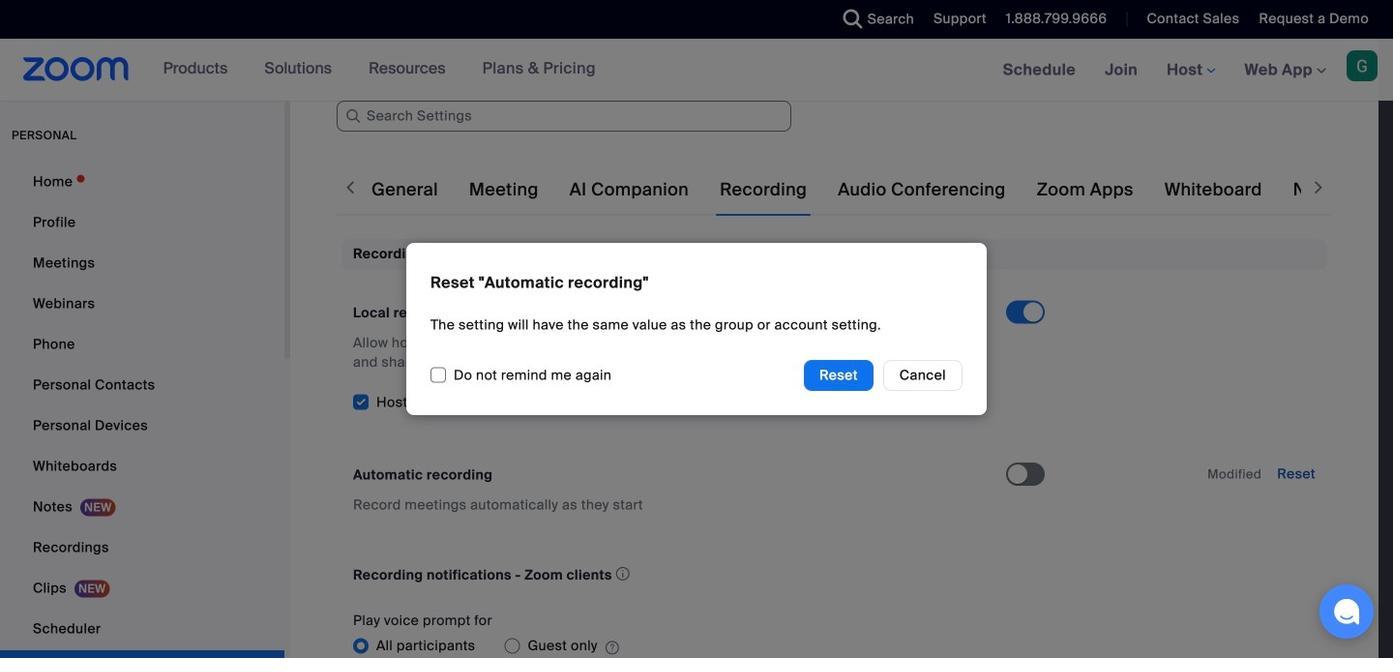 Task type: locate. For each thing, give the bounding box(es) containing it.
meetings navigation
[[989, 39, 1394, 102]]

option group
[[353, 630, 1006, 658]]

product information navigation
[[149, 39, 611, 101]]

scroll left image
[[341, 178, 360, 197]]

application
[[598, 634, 619, 658]]

scroll right image
[[1309, 178, 1329, 197]]

dialog
[[0, 0, 1394, 658]]

Search Settings text field
[[337, 101, 792, 132]]

banner
[[0, 39, 1394, 102]]



Task type: vqa. For each thing, say whether or not it's contained in the screenshot.
Show options image
no



Task type: describe. For each thing, give the bounding box(es) containing it.
tabs of my account settings page tab list
[[368, 163, 1394, 217]]

personal menu menu
[[0, 163, 285, 658]]

open chat image
[[1334, 598, 1361, 625]]

option group inside recording element
[[353, 630, 1006, 658]]

recording element
[[342, 239, 1328, 658]]

application inside option group
[[598, 634, 619, 658]]



